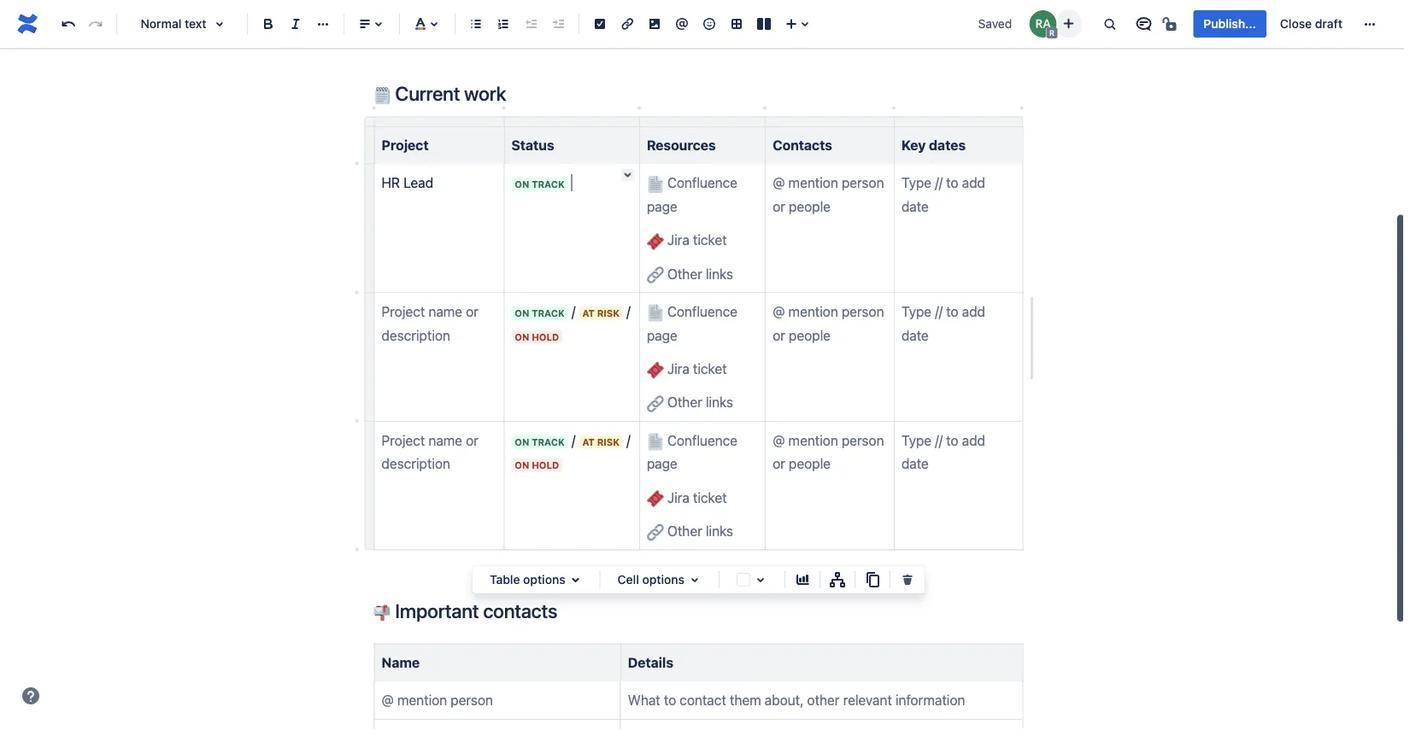 Task type: locate. For each thing, give the bounding box(es) containing it.
dates
[[929, 137, 966, 153]]

name
[[382, 655, 420, 671]]

/
[[572, 304, 575, 320], [627, 304, 630, 320], [572, 433, 575, 449], [627, 433, 630, 449]]

options right the cell
[[642, 573, 685, 587]]

editable content region
[[347, 0, 1051, 731]]

undo ⌘z image
[[58, 14, 79, 34]]

italic ⌘i image
[[285, 14, 306, 34]]

ruby anderson image
[[1029, 10, 1057, 38]]

options for cell options
[[642, 573, 685, 587]]

at
[[582, 308, 595, 319], [582, 437, 595, 448]]

find and replace image
[[1100, 14, 1120, 34]]

help image
[[21, 686, 41, 707]]

1 options from the left
[[523, 573, 566, 587]]

comment icon image
[[1134, 14, 1154, 34]]

2 risk from the top
[[597, 437, 620, 448]]

2 options from the left
[[642, 573, 685, 587]]

options for table options
[[523, 573, 566, 587]]

0 vertical spatial at
[[582, 308, 595, 319]]

on
[[515, 179, 529, 190], [515, 308, 529, 319], [515, 331, 529, 343], [515, 437, 529, 448], [515, 460, 529, 471]]

confluence image
[[14, 10, 41, 38], [14, 10, 41, 38]]

2 at from the top
[[582, 437, 595, 448]]

hr lead
[[382, 175, 433, 191]]

0 horizontal spatial options
[[523, 573, 566, 587]]

:page_facing_up: image
[[647, 176, 664, 193], [647, 176, 664, 193], [647, 305, 664, 322], [647, 305, 664, 322], [647, 434, 664, 451]]

table options button
[[480, 570, 593, 591]]

emoji image
[[699, 14, 720, 34]]

chart image
[[792, 570, 813, 591]]

current work
[[391, 82, 506, 105]]

1 vertical spatial at
[[582, 437, 595, 448]]

cell options button
[[607, 570, 712, 591]]

expand dropdown menu image
[[566, 570, 586, 591]]

close
[[1280, 17, 1312, 31]]

0 vertical spatial on track / at risk /
[[515, 304, 634, 320]]

key
[[902, 137, 926, 153]]

options inside table options 'dropdown button'
[[523, 573, 566, 587]]

options inside the "cell options" dropdown button
[[642, 573, 685, 587]]

2 track from the top
[[532, 308, 565, 319]]

0 vertical spatial :tickets: image
[[647, 233, 664, 250]]

on hold
[[515, 331, 559, 343], [515, 460, 559, 471]]

0 vertical spatial on hold
[[515, 331, 559, 343]]

:mailbox_with_mail: image
[[374, 605, 391, 622], [374, 605, 391, 622]]

normal text
[[141, 17, 206, 31]]

track
[[532, 179, 565, 190], [532, 308, 565, 319], [532, 437, 565, 448]]

work
[[464, 82, 506, 105]]

1 vertical spatial risk
[[597, 437, 620, 448]]

:link: image
[[647, 267, 664, 284], [647, 267, 664, 284], [647, 396, 664, 413], [647, 524, 664, 542], [647, 524, 664, 542]]

details
[[628, 655, 673, 671]]

:tickets: image
[[647, 233, 664, 250], [647, 491, 664, 508]]

0 vertical spatial hold
[[532, 331, 559, 343]]

:notepad_spiral: image
[[374, 87, 391, 104], [374, 87, 391, 104]]

2 on hold from the top
[[515, 460, 559, 471]]

table options
[[490, 573, 566, 587]]

layouts image
[[754, 14, 774, 34]]

:page_facing_up: image
[[647, 434, 664, 451]]

1 on track / at risk / from the top
[[515, 304, 634, 320]]

options
[[523, 573, 566, 587], [642, 573, 685, 587]]

1 vertical spatial on track / at risk /
[[515, 433, 634, 449]]

invite to edit image
[[1059, 13, 1079, 34]]

risk
[[597, 308, 620, 319], [597, 437, 620, 448]]

draft
[[1315, 17, 1343, 31]]

1 vertical spatial track
[[532, 308, 565, 319]]

5 on from the top
[[515, 460, 529, 471]]

1 vertical spatial on hold
[[515, 460, 559, 471]]

indent tab image
[[548, 14, 568, 34]]

close draft
[[1280, 17, 1343, 31]]

1 vertical spatial :tickets: image
[[647, 491, 664, 508]]

:tickets: image
[[647, 233, 664, 250], [647, 362, 664, 379], [647, 362, 664, 379], [647, 491, 664, 508]]

remove image
[[897, 570, 918, 591]]

on track / at risk /
[[515, 304, 634, 320], [515, 433, 634, 449]]

publish...
[[1204, 17, 1256, 31]]

2 on from the top
[[515, 308, 529, 319]]

hold
[[532, 331, 559, 343], [532, 460, 559, 471]]

link image
[[617, 14, 638, 34]]

0 vertical spatial track
[[532, 179, 565, 190]]

numbered list ⌘⇧7 image
[[493, 14, 514, 34]]

0 vertical spatial risk
[[597, 308, 620, 319]]

1 horizontal spatial options
[[642, 573, 685, 587]]

text
[[185, 17, 206, 31]]

align left image
[[355, 14, 375, 34]]

options right table
[[523, 573, 566, 587]]

2 on track / at risk / from the top
[[515, 433, 634, 449]]

publish... button
[[1194, 10, 1267, 38]]

1 vertical spatial hold
[[532, 460, 559, 471]]

4 on from the top
[[515, 437, 529, 448]]

2 vertical spatial track
[[532, 437, 565, 448]]



Task type: describe. For each thing, give the bounding box(es) containing it.
cell background image
[[750, 570, 771, 591]]

1 :tickets: image from the top
[[647, 233, 664, 250]]

1 risk from the top
[[597, 308, 620, 319]]

1 hold from the top
[[532, 331, 559, 343]]

1 at from the top
[[582, 308, 595, 319]]

contacts
[[773, 137, 832, 153]]

status
[[511, 137, 554, 153]]

cell options
[[618, 573, 685, 587]]

cell
[[618, 573, 639, 587]]

hr
[[382, 175, 400, 191]]

contacts
[[483, 600, 558, 623]]

action item image
[[590, 14, 610, 34]]

on track
[[515, 179, 565, 190]]

key dates
[[902, 137, 966, 153]]

add image, video, or file image
[[644, 14, 665, 34]]

3 track from the top
[[532, 437, 565, 448]]

1 track from the top
[[532, 179, 565, 190]]

important
[[395, 600, 479, 623]]

important contacts
[[391, 600, 558, 623]]

outdent ⇧tab image
[[521, 14, 541, 34]]

project
[[382, 137, 429, 153]]

expand dropdown menu image
[[685, 570, 705, 591]]

manage connected data image
[[827, 570, 848, 591]]

table
[[490, 573, 520, 587]]

copy image
[[862, 570, 883, 591]]

1 on hold from the top
[[515, 331, 559, 343]]

lead
[[404, 175, 433, 191]]

:link: image
[[647, 396, 664, 413]]

2 :tickets: image from the top
[[647, 491, 664, 508]]

current
[[395, 82, 460, 105]]

normal text button
[[124, 5, 240, 43]]

redo ⌘⇧z image
[[85, 14, 106, 34]]

more formatting image
[[313, 14, 333, 34]]

close draft button
[[1270, 10, 1353, 38]]

no restrictions image
[[1161, 14, 1182, 34]]

table image
[[727, 14, 747, 34]]

mention image
[[672, 14, 692, 34]]

bold ⌘b image
[[258, 14, 279, 34]]

more image
[[1360, 14, 1380, 34]]

saved
[[978, 17, 1012, 31]]

1 on from the top
[[515, 179, 529, 190]]

bullet list ⌘⇧8 image
[[466, 14, 486, 34]]

3 on from the top
[[515, 331, 529, 343]]

normal
[[141, 17, 182, 31]]

2 hold from the top
[[532, 460, 559, 471]]

resources
[[647, 137, 716, 153]]



Task type: vqa. For each thing, say whether or not it's contained in the screenshot.
New inside the Space element
no



